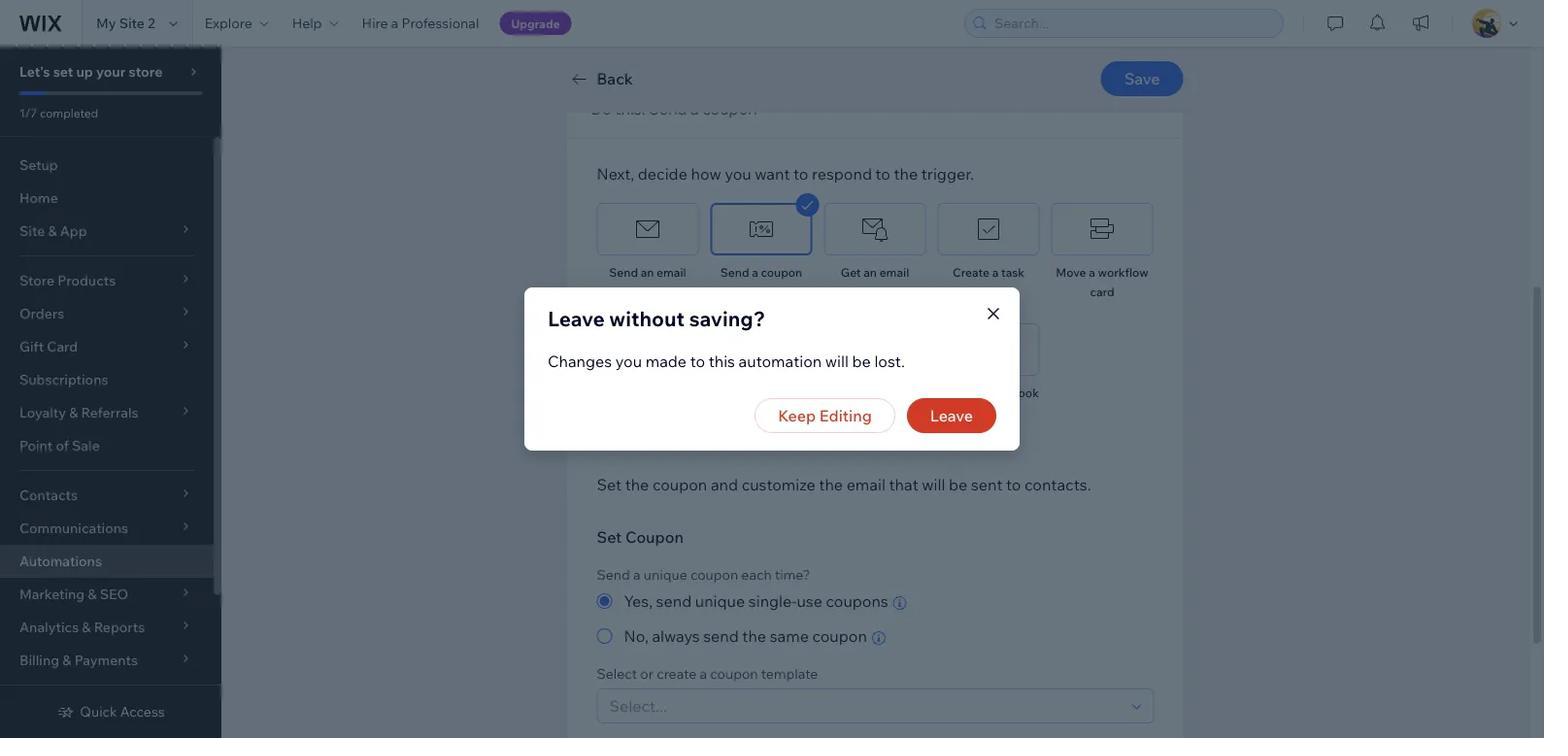Task type: vqa. For each thing, say whether or not it's contained in the screenshot.
accounting on the bottom
no



Task type: describe. For each thing, give the bounding box(es) containing it.
site
[[119, 15, 145, 32]]

1/7 completed
[[19, 105, 98, 120]]

single-
[[749, 592, 797, 611]]

a for add a label
[[757, 386, 763, 400]]

my
[[96, 15, 116, 32]]

set
[[53, 63, 73, 80]]

update google sheets
[[833, 386, 917, 420]]

coupon left and at the left bottom
[[653, 475, 708, 494]]

category image for get
[[861, 215, 890, 244]]

set the coupon and customize the email that will be sent to contacts.
[[597, 475, 1091, 494]]

coupons
[[826, 592, 889, 611]]

icon image for send
[[633, 215, 663, 244]]

set for set the coupon and customize the email that will be sent to contacts.
[[597, 475, 622, 494]]

save button
[[1101, 61, 1184, 96]]

point of sale
[[19, 437, 100, 454]]

0 horizontal spatial send
[[656, 592, 692, 611]]

the up set coupon
[[625, 475, 649, 494]]

send an email
[[609, 265, 687, 280]]

icon image for add
[[747, 335, 776, 364]]

send for send a coupon
[[721, 265, 749, 280]]

point
[[19, 437, 53, 454]]

each
[[742, 566, 772, 583]]

a for move a workflow card
[[1089, 265, 1096, 280]]

sent
[[971, 475, 1003, 494]]

send for send via webhook
[[939, 386, 967, 400]]

category image up send a coupon
[[747, 215, 776, 244]]

option group containing yes, send unique single-use coupons
[[597, 590, 1155, 648]]

coupon
[[626, 528, 684, 547]]

send a unique coupon each time?
[[597, 566, 811, 583]]

1 vertical spatial will
[[922, 475, 946, 494]]

automations
[[19, 553, 102, 570]]

Search... field
[[989, 10, 1277, 37]]

quick access
[[80, 703, 165, 720]]

my site 2
[[96, 15, 155, 32]]

coupon left get
[[761, 265, 803, 280]]

lost.
[[875, 352, 905, 371]]

yes, send unique single-use coupons
[[624, 592, 889, 611]]

no,
[[624, 627, 649, 646]]

card
[[1090, 285, 1115, 299]]

to right respond
[[876, 164, 891, 184]]

trigger.
[[922, 164, 974, 184]]

home
[[19, 189, 58, 206]]

keep editing
[[778, 406, 872, 426]]

this:
[[615, 99, 646, 119]]

automation
[[739, 352, 822, 371]]

a inside 'action 2 do this: send a coupon'
[[691, 99, 699, 119]]

send for send an email
[[609, 265, 638, 280]]

how
[[691, 164, 722, 184]]

time?
[[775, 566, 811, 583]]

point of sale link
[[0, 429, 214, 462]]

that
[[889, 475, 919, 494]]

select
[[597, 665, 637, 682]]

set for set coupon
[[597, 528, 622, 547]]

select or create a coupon template
[[597, 665, 818, 682]]

close
[[1101, 90, 1137, 107]]

this
[[709, 352, 735, 371]]

and
[[711, 475, 738, 494]]

webhook
[[989, 386, 1039, 400]]

next, decide how you want to respond to the trigger.
[[597, 164, 974, 184]]

always
[[652, 627, 700, 646]]

same
[[770, 627, 809, 646]]

upgrade
[[511, 16, 560, 31]]

close button
[[1101, 90, 1160, 108]]

subscriptions link
[[0, 363, 214, 396]]

let's
[[19, 63, 50, 80]]

0 vertical spatial 2
[[148, 15, 155, 32]]

save
[[1125, 69, 1160, 88]]

want
[[755, 164, 790, 184]]

template
[[761, 665, 818, 682]]

add
[[731, 386, 754, 400]]

a for hire a professional
[[391, 15, 399, 32]]

get an email
[[841, 265, 910, 280]]

workflow
[[1098, 265, 1149, 280]]

set coupon
[[597, 528, 684, 547]]

let's set up your store
[[19, 63, 163, 80]]

to right sent
[[1007, 475, 1021, 494]]

google
[[877, 386, 917, 400]]

1 vertical spatial you
[[616, 352, 642, 371]]

sidebar element
[[0, 47, 221, 738]]

coupon inside 'action 2 do this: send a coupon'
[[703, 99, 757, 119]]

via
[[970, 386, 986, 400]]

create
[[953, 265, 990, 280]]

add a label
[[731, 386, 792, 400]]

leave button
[[907, 398, 997, 433]]

send via webhook
[[939, 386, 1039, 400]]

hire a professional
[[362, 15, 479, 32]]

coupon left each in the bottom of the page
[[691, 566, 739, 583]]

next,
[[597, 164, 635, 184]]

category image for update
[[861, 335, 890, 364]]

editing
[[820, 406, 872, 426]]

the down yes, send unique single-use coupons
[[743, 627, 767, 646]]

use
[[797, 592, 823, 611]]

1 vertical spatial be
[[949, 475, 968, 494]]

made
[[646, 352, 687, 371]]

explore
[[205, 15, 252, 32]]



Task type: locate. For each thing, give the bounding box(es) containing it.
0 horizontal spatial be
[[852, 352, 871, 371]]

1 horizontal spatial be
[[949, 475, 968, 494]]

yes,
[[624, 592, 653, 611]]

0 vertical spatial you
[[725, 164, 752, 184]]

a right create
[[700, 665, 707, 682]]

home link
[[0, 182, 214, 215]]

0 vertical spatial send
[[656, 592, 692, 611]]

action 2 do this: send a coupon
[[591, 82, 757, 119]]

icon image down without
[[633, 335, 663, 364]]

the
[[894, 164, 918, 184], [625, 475, 649, 494], [819, 475, 843, 494], [743, 627, 767, 646]]

set left coupon
[[597, 528, 622, 547]]

respond
[[812, 164, 872, 184]]

action
[[591, 82, 627, 96]]

contacts.
[[1025, 475, 1091, 494]]

keep
[[778, 406, 816, 426]]

a for create a task
[[992, 265, 999, 280]]

icon image right this
[[747, 335, 776, 364]]

to right want
[[794, 164, 809, 184]]

send up always
[[656, 592, 692, 611]]

move a workflow card
[[1056, 265, 1149, 299]]

your
[[96, 63, 126, 80]]

professional
[[402, 15, 479, 32]]

to left this
[[690, 352, 705, 371]]

1 horizontal spatial an
[[864, 265, 877, 280]]

decide
[[638, 164, 688, 184]]

send
[[656, 592, 692, 611], [704, 627, 739, 646]]

leave up changes
[[548, 306, 605, 331]]

1 an from the left
[[641, 265, 654, 280]]

update
[[833, 386, 874, 400]]

task
[[1002, 265, 1025, 280]]

Select... field
[[604, 690, 1126, 723]]

1 horizontal spatial leave
[[930, 406, 973, 426]]

a right the add
[[757, 386, 763, 400]]

automations link
[[0, 545, 214, 578]]

setup
[[19, 156, 58, 173]]

email for send an email
[[657, 265, 687, 280]]

send for send a unique coupon each time?
[[597, 566, 630, 583]]

icon image up workflow
[[1088, 215, 1117, 244]]

0 vertical spatial leave
[[548, 306, 605, 331]]

send inside 'action 2 do this: send a coupon'
[[649, 99, 687, 119]]

leave for leave without saving?
[[548, 306, 605, 331]]

2 set from the top
[[597, 528, 622, 547]]

get
[[841, 265, 861, 280]]

icon image for create
[[974, 215, 1004, 244]]

set
[[597, 475, 622, 494], [597, 528, 622, 547]]

an for get
[[864, 265, 877, 280]]

a right 'move'
[[1089, 265, 1096, 280]]

0 horizontal spatial unique
[[644, 566, 688, 583]]

unique
[[644, 566, 688, 583], [695, 592, 745, 611]]

the right customize
[[819, 475, 843, 494]]

unique down send a unique coupon each time?
[[695, 592, 745, 611]]

or
[[640, 665, 654, 682]]

send up without
[[609, 265, 638, 280]]

back button
[[568, 67, 633, 90]]

leave for leave
[[930, 406, 973, 426]]

a
[[391, 15, 399, 32], [691, 99, 699, 119], [752, 265, 759, 280], [992, 265, 999, 280], [1089, 265, 1096, 280], [757, 386, 763, 400], [633, 566, 641, 583], [700, 665, 707, 682]]

icon image up send an email
[[633, 215, 663, 244]]

a up the yes,
[[633, 566, 641, 583]]

of
[[56, 437, 69, 454]]

1 horizontal spatial send
[[704, 627, 739, 646]]

email up leave without saving?
[[657, 265, 687, 280]]

email for get an email
[[880, 265, 910, 280]]

0 horizontal spatial you
[[616, 352, 642, 371]]

move
[[1056, 265, 1087, 280]]

send up select or create a coupon template
[[704, 627, 739, 646]]

leave inside leave button
[[930, 406, 973, 426]]

be left sent
[[949, 475, 968, 494]]

do
[[591, 99, 612, 119]]

2 inside 'action 2 do this: send a coupon'
[[629, 82, 635, 96]]

icon image
[[633, 215, 663, 244], [974, 215, 1004, 244], [1088, 215, 1117, 244], [633, 335, 663, 364], [747, 335, 776, 364]]

1 vertical spatial set
[[597, 528, 622, 547]]

category image up update
[[861, 335, 890, 364]]

set up set coupon
[[597, 475, 622, 494]]

quick access button
[[57, 703, 165, 721]]

a right hire
[[391, 15, 399, 32]]

email left that
[[847, 475, 886, 494]]

send
[[649, 99, 687, 119], [609, 265, 638, 280], [721, 265, 749, 280], [939, 386, 967, 400], [597, 566, 630, 583]]

setup link
[[0, 149, 214, 182]]

hire a professional link
[[350, 0, 491, 47]]

a inside move a workflow card
[[1089, 265, 1096, 280]]

1 vertical spatial 2
[[629, 82, 635, 96]]

send right this:
[[649, 99, 687, 119]]

changes
[[548, 352, 612, 371]]

back
[[597, 69, 633, 88]]

without
[[609, 306, 685, 331]]

unique for single-
[[695, 592, 745, 611]]

2 right site
[[148, 15, 155, 32]]

1 horizontal spatial you
[[725, 164, 752, 184]]

send up the yes,
[[597, 566, 630, 583]]

0 vertical spatial unique
[[644, 566, 688, 583]]

be
[[852, 352, 871, 371], [949, 475, 968, 494]]

a up saving?
[[752, 265, 759, 280]]

help button
[[280, 0, 350, 47]]

create
[[657, 665, 697, 682]]

icon image for move
[[1088, 215, 1117, 244]]

saving?
[[689, 306, 766, 331]]

coupon down no, always send the same coupon
[[710, 665, 758, 682]]

0 vertical spatial be
[[852, 352, 871, 371]]

hire
[[362, 15, 388, 32]]

keep editing button
[[755, 398, 895, 433]]

a for send a coupon
[[752, 265, 759, 280]]

you left made
[[616, 352, 642, 371]]

send up saving?
[[721, 265, 749, 280]]

leave
[[548, 306, 605, 331], [930, 406, 973, 426]]

a for send a unique coupon each time?
[[633, 566, 641, 583]]

leave down via
[[930, 406, 973, 426]]

coupon down coupons
[[813, 627, 867, 646]]

sale
[[72, 437, 100, 454]]

will right that
[[922, 475, 946, 494]]

will up update
[[826, 352, 849, 371]]

completed
[[40, 105, 98, 120]]

a left task
[[992, 265, 999, 280]]

an for send
[[641, 265, 654, 280]]

help
[[292, 15, 322, 32]]

1 horizontal spatial unique
[[695, 592, 745, 611]]

an up without
[[641, 265, 654, 280]]

0 vertical spatial set
[[597, 475, 622, 494]]

quick
[[80, 703, 117, 720]]

send left via
[[939, 386, 967, 400]]

option group
[[597, 590, 1155, 648]]

send a coupon
[[721, 265, 803, 280]]

subscriptions
[[19, 371, 108, 388]]

unique for coupon
[[644, 566, 688, 583]]

be left lost.
[[852, 352, 871, 371]]

2 an from the left
[[864, 265, 877, 280]]

you right how
[[725, 164, 752, 184]]

create a task
[[953, 265, 1025, 280]]

leave without saving?
[[548, 306, 766, 331]]

no, always send the same coupon
[[624, 627, 867, 646]]

an right get
[[864, 265, 877, 280]]

coupon up how
[[703, 99, 757, 119]]

1 vertical spatial send
[[704, 627, 739, 646]]

0 horizontal spatial leave
[[548, 306, 605, 331]]

will
[[826, 352, 849, 371], [922, 475, 946, 494]]

up
[[76, 63, 93, 80]]

email right get
[[880, 265, 910, 280]]

icon image up 'create a task'
[[974, 215, 1004, 244]]

category image
[[747, 215, 776, 244], [861, 215, 890, 244], [861, 335, 890, 364]]

1 vertical spatial leave
[[930, 406, 973, 426]]

customize
[[742, 475, 816, 494]]

0 vertical spatial will
[[826, 352, 849, 371]]

unique up the yes,
[[644, 566, 688, 583]]

the left trigger.
[[894, 164, 918, 184]]

1 vertical spatial unique
[[695, 592, 745, 611]]

0 horizontal spatial 2
[[148, 15, 155, 32]]

label
[[766, 386, 792, 400]]

1 horizontal spatial will
[[922, 475, 946, 494]]

1 set from the top
[[597, 475, 622, 494]]

upgrade button
[[500, 12, 572, 35]]

0 horizontal spatial an
[[641, 265, 654, 280]]

2 up this:
[[629, 82, 635, 96]]

1 horizontal spatial 2
[[629, 82, 635, 96]]

a right this:
[[691, 99, 699, 119]]

0 horizontal spatial will
[[826, 352, 849, 371]]

access
[[120, 703, 165, 720]]

category image up get an email
[[861, 215, 890, 244]]

changes you made to this automation will be lost.
[[548, 352, 905, 371]]

an
[[641, 265, 654, 280], [864, 265, 877, 280]]



